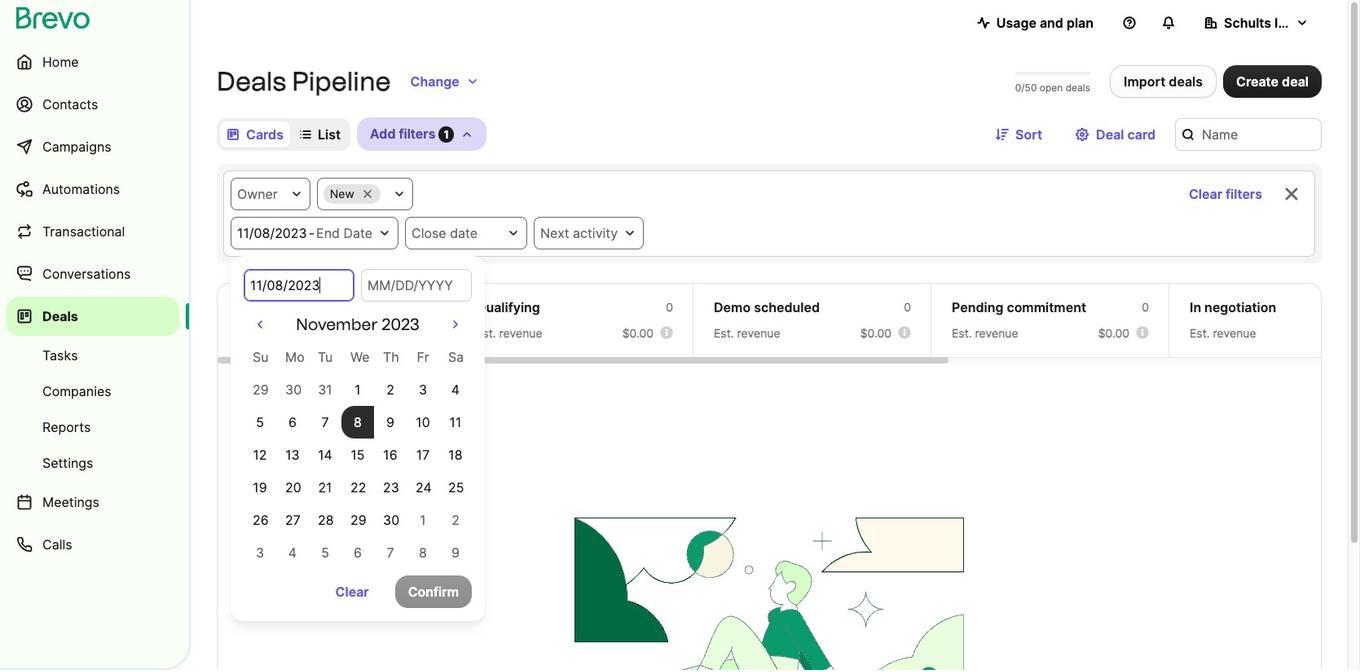 Task type: vqa. For each thing, say whether or not it's contained in the screenshot.
1 button
no



Task type: locate. For each thing, give the bounding box(es) containing it.
1 horizontal spatial 1
[[420, 512, 426, 528]]

1 vertical spatial 9
[[452, 545, 460, 561]]

19
[[253, 479, 267, 496]]

deals right open
[[1066, 82, 1091, 94]]

11/08/2023 - end date
[[237, 225, 373, 241]]

clear
[[1190, 186, 1223, 202], [336, 584, 369, 600]]

0 horizontal spatial new
[[238, 299, 266, 316]]

9
[[386, 414, 395, 431], [452, 545, 460, 561]]

revenue down demo scheduled
[[738, 326, 781, 340]]

deals
[[1170, 73, 1204, 90], [1066, 82, 1091, 94]]

9 for thursday, 9 november 2023 cell
[[386, 414, 395, 431]]

pipeline
[[292, 66, 391, 97]]

0 up fr
[[428, 300, 435, 314]]

friday, 24 november 2023 cell
[[407, 471, 439, 504]]

30 for thursday, 30 november 2023 cell
[[383, 512, 400, 528]]

row containing 29
[[244, 373, 472, 406]]

7 right monday, 6 november 2023 cell
[[322, 414, 329, 431]]

in negotiation
[[1190, 299, 1277, 316]]

est. revenue down pending
[[952, 326, 1019, 340]]

tuesday, 31 october 2023 cell
[[318, 382, 333, 398]]

tuesday, 21 november 2023 cell
[[309, 471, 342, 504]]

0 vertical spatial 4
[[452, 382, 460, 398]]

november
[[296, 315, 378, 334]]

revenue down pending
[[976, 326, 1019, 340]]

0 vertical spatial 6
[[289, 414, 297, 431]]

6
[[289, 414, 297, 431], [354, 545, 362, 561]]

6 right sunday, 5 november 2023 "cell"
[[289, 414, 297, 431]]

1 horizontal spatial 5
[[321, 545, 329, 561]]

close date button
[[405, 217, 528, 250]]

new up end
[[330, 187, 355, 201]]

2 vertical spatial 1
[[420, 512, 426, 528]]

1 right thursday, 30 november 2023 cell
[[420, 512, 426, 528]]

29 for wednesday, 29 november 2023 cell
[[351, 512, 367, 528]]

est. revenue
[[238, 326, 305, 340], [476, 326, 543, 340], [714, 326, 781, 340], [952, 326, 1019, 340], [1190, 326, 1257, 340]]

1
[[444, 128, 449, 141], [355, 382, 361, 398], [420, 512, 426, 528]]

usage and plan button
[[964, 7, 1107, 39]]

filters right 'add'
[[399, 126, 436, 142]]

2 up thursday, 9 november 2023 cell
[[387, 382, 395, 398]]

4 up 11
[[452, 382, 460, 398]]

filters inside clear filters button
[[1226, 186, 1263, 202]]

reports
[[42, 419, 91, 435]]

end
[[316, 225, 340, 241]]

29
[[253, 382, 269, 398], [351, 512, 367, 528]]

2 inside cell
[[387, 382, 395, 398]]

3
[[419, 382, 427, 398], [256, 545, 264, 561]]

8 inside cell
[[354, 414, 362, 431]]

1 horizontal spatial mm/dd/yyyy text field
[[361, 269, 472, 302]]

0 vertical spatial filters
[[399, 126, 436, 142]]

1 vertical spatial 5
[[321, 545, 329, 561]]

1 vertical spatial 3
[[256, 545, 264, 561]]

3 est. revenue from the left
[[714, 326, 781, 340]]

1 horizontal spatial 3
[[419, 382, 427, 398]]

0 vertical spatial 5
[[256, 414, 264, 431]]

4 inside cell
[[452, 382, 460, 398]]

est. for new
[[238, 326, 258, 340]]

schults inc button
[[1192, 7, 1323, 39]]

4
[[452, 382, 460, 398], [289, 545, 297, 561]]

cards button
[[220, 121, 290, 147]]

3 left the saturday, 4 november 2023 cell on the bottom left of the page
[[419, 382, 427, 398]]

29 left thursday, 30 november 2023 cell
[[351, 512, 367, 528]]

$0.00 for demo scheduled
[[861, 326, 892, 340]]

monday, 6 november 2023 cell
[[276, 406, 309, 439]]

8
[[354, 414, 362, 431], [419, 545, 427, 561]]

0 horizontal spatial 3
[[256, 545, 264, 561]]

tasks
[[42, 347, 78, 364]]

5 row from the top
[[244, 471, 472, 504]]

2 down saturday, 25 november 2023 cell
[[452, 512, 460, 528]]

wednesday, 8 november 2023 cell
[[342, 406, 374, 439]]

15
[[351, 447, 365, 463]]

2 for saturday, 2 december 2023 cell
[[452, 512, 460, 528]]

2 for thursday, 2 november 2023 cell
[[387, 382, 395, 398]]

est. revenue for new
[[238, 326, 305, 340]]

revenue
[[261, 326, 305, 340], [499, 326, 543, 340], [738, 326, 781, 340], [976, 326, 1019, 340], [1214, 326, 1257, 340]]

0 vertical spatial deals
[[217, 66, 286, 97]]

est. up su
[[238, 326, 258, 340]]

1 horizontal spatial 8
[[419, 545, 427, 561]]

8 left the saturday, 9 december 2023 cell
[[419, 545, 427, 561]]

0 horizontal spatial 5
[[256, 414, 264, 431]]

date
[[450, 225, 478, 241]]

2 est. from the left
[[476, 326, 496, 340]]

open
[[1040, 82, 1063, 94]]

0 vertical spatial 8
[[354, 414, 362, 431]]

0 left demo
[[666, 300, 674, 314]]

row containing su
[[244, 341, 472, 373]]

change
[[411, 73, 460, 90]]

2 horizontal spatial 1
[[444, 128, 449, 141]]

revenue down qualifying
[[499, 326, 543, 340]]

sunday, 12 november 2023 cell
[[244, 439, 276, 471]]

2 0 from the left
[[666, 300, 674, 314]]

thursday, 23 november 2023 cell
[[374, 471, 407, 504]]

2 mm/dd/yyyy text field from the left
[[361, 269, 472, 302]]

deals up cards button
[[217, 66, 286, 97]]

row group containing 29
[[244, 373, 472, 569]]

1 horizontal spatial 7
[[387, 545, 394, 561]]

0 vertical spatial 30
[[285, 382, 302, 398]]

est. revenue up su
[[238, 326, 305, 340]]

deal card
[[1097, 126, 1156, 142]]

1 horizontal spatial deals
[[217, 66, 286, 97]]

1 vertical spatial 30
[[383, 512, 400, 528]]

5 up sunday, 12 november 2023 "cell"
[[256, 414, 264, 431]]

1 for wednesday, 1 november 2023 cell
[[355, 382, 361, 398]]

new inside popup button
[[330, 187, 355, 201]]

$0.00 for qualifying
[[623, 326, 654, 340]]

1 row from the top
[[244, 341, 472, 373]]

0 horizontal spatial 7
[[322, 414, 329, 431]]

3 row from the top
[[244, 406, 472, 439]]

0 vertical spatial 3
[[419, 382, 427, 398]]

est. revenue down in negotiation
[[1190, 326, 1257, 340]]

0 horizontal spatial 29
[[253, 382, 269, 398]]

friday, 3 november 2023 cell
[[407, 373, 439, 406]]

1 horizontal spatial 30
[[383, 512, 400, 528]]

0 horizontal spatial mm/dd/yyyy text field
[[244, 269, 355, 302]]

18
[[449, 447, 463, 463]]

demo scheduled
[[714, 299, 820, 316]]

0 vertical spatial 29
[[253, 382, 269, 398]]

est. down pending
[[952, 326, 972, 340]]

4 left tuesday, 5 december 2023 cell on the left bottom of page
[[289, 545, 297, 561]]

0 left in
[[1143, 300, 1150, 314]]

deals up tasks
[[42, 308, 78, 325]]

revenue down in negotiation
[[1214, 326, 1257, 340]]

3 inside cell
[[419, 382, 427, 398]]

0 horizontal spatial filters
[[399, 126, 436, 142]]

1 $0.00 from the left
[[385, 326, 416, 340]]

29 down su
[[253, 382, 269, 398]]

0 vertical spatial 9
[[386, 414, 395, 431]]

wednesday, 29 november 2023 cell
[[342, 504, 374, 537]]

8 for the wednesday, 8 november 2023 cell
[[354, 414, 362, 431]]

0 horizontal spatial 30
[[285, 382, 302, 398]]

3 est. from the left
[[714, 326, 734, 340]]

clear button
[[323, 576, 382, 608]]

deals right import
[[1170, 73, 1204, 90]]

home
[[42, 54, 79, 70]]

est. down demo
[[714, 326, 734, 340]]

est. revenue down demo
[[714, 326, 781, 340]]

0
[[428, 300, 435, 314], [666, 300, 674, 314], [904, 300, 912, 314], [1143, 300, 1150, 314]]

1 horizontal spatial clear
[[1190, 186, 1223, 202]]

1 vertical spatial 1
[[355, 382, 361, 398]]

0 vertical spatial clear
[[1190, 186, 1223, 202]]

deals inside button
[[1170, 73, 1204, 90]]

sunday, 26 november 2023 cell
[[244, 504, 276, 537]]

settings
[[42, 455, 93, 471]]

6 inside cell
[[289, 414, 297, 431]]

1 revenue from the left
[[261, 326, 305, 340]]

automations
[[42, 181, 120, 197]]

4 est. from the left
[[952, 326, 972, 340]]

5 inside "cell"
[[256, 414, 264, 431]]

1 est. from the left
[[238, 326, 258, 340]]

list button
[[294, 121, 347, 147]]

7 inside cell
[[322, 414, 329, 431]]

26
[[253, 512, 269, 528]]

3 0 from the left
[[904, 300, 912, 314]]

0 horizontal spatial deals
[[1066, 82, 1091, 94]]

28
[[318, 512, 334, 528]]

29 inside wednesday, 29 november 2023 cell
[[351, 512, 367, 528]]

1 right 31
[[355, 382, 361, 398]]

1 vertical spatial 7
[[387, 545, 394, 561]]

0 horizontal spatial 6
[[289, 414, 297, 431]]

3 revenue from the left
[[738, 326, 781, 340]]

9 right the wednesday, 8 november 2023 cell
[[386, 414, 395, 431]]

cards
[[246, 126, 284, 142]]

monday, 13 november 2023 cell
[[276, 439, 309, 471]]

new button
[[317, 178, 413, 210]]

0 horizontal spatial deals
[[42, 308, 78, 325]]

0 for qualifying
[[666, 300, 674, 314]]

1 horizontal spatial 9
[[452, 545, 460, 561]]

clear inside button
[[336, 584, 369, 600]]

deals link
[[7, 297, 179, 336]]

30 inside cell
[[383, 512, 400, 528]]

2 row from the top
[[244, 373, 472, 406]]

3 $0.00 from the left
[[861, 326, 892, 340]]

filters for add
[[399, 126, 436, 142]]

12
[[253, 447, 267, 463]]

13
[[286, 447, 300, 463]]

$0.00 for new
[[385, 326, 416, 340]]

november 2023 grid
[[244, 315, 472, 569]]

0 horizontal spatial 4
[[289, 545, 297, 561]]

1 horizontal spatial filters
[[1226, 186, 1263, 202]]

mo
[[285, 349, 305, 365]]

est. for pending commitment
[[952, 326, 972, 340]]

9 inside cell
[[386, 414, 395, 431]]

clear for clear
[[336, 584, 369, 600]]

tuesday, 14 november 2023 cell
[[309, 439, 342, 471]]

schults inc
[[1225, 15, 1294, 31]]

clear down wednesday, 6 december 2023 cell
[[336, 584, 369, 600]]

6 left thursday, 7 december 2023 cell
[[354, 545, 362, 561]]

30
[[285, 382, 302, 398], [383, 512, 400, 528]]

add filters 1
[[370, 126, 449, 142]]

5
[[256, 414, 264, 431], [321, 545, 329, 561]]

0 horizontal spatial 2
[[387, 382, 395, 398]]

tu
[[318, 349, 333, 365]]

8 right tuesday, 7 november 2023 cell on the left
[[354, 414, 362, 431]]

0 horizontal spatial 9
[[386, 414, 395, 431]]

saturday, 2 december 2023 cell
[[452, 512, 460, 528]]

3 down the sunday, 26 november 2023 cell
[[256, 545, 264, 561]]

1 down the 'change' "button"
[[444, 128, 449, 141]]

mm/dd/yyyy text field up 2023
[[361, 269, 472, 302]]

row group
[[244, 373, 472, 569]]

1 horizontal spatial 4
[[452, 382, 460, 398]]

4 0 from the left
[[1143, 300, 1150, 314]]

import
[[1124, 73, 1166, 90]]

7 right wednesday, 6 december 2023 cell
[[387, 545, 394, 561]]

usage
[[997, 15, 1037, 31]]

4 revenue from the left
[[976, 326, 1019, 340]]

5 for sunday, 5 november 2023 "cell"
[[256, 414, 264, 431]]

1 vertical spatial 8
[[419, 545, 427, 561]]

clear inside button
[[1190, 186, 1223, 202]]

clear down name search box
[[1190, 186, 1223, 202]]

0 horizontal spatial 1
[[355, 382, 361, 398]]

1 horizontal spatial 2
[[452, 512, 460, 528]]

create deal
[[1237, 73, 1310, 90]]

1 for friday, 1 december 2023 cell at bottom left
[[420, 512, 426, 528]]

next activity button
[[534, 217, 644, 250]]

mm/dd/yyyy text field down the 11/08/2023 - end date at left top
[[244, 269, 355, 302]]

progress bar
[[1016, 72, 1091, 75]]

7 row from the top
[[244, 537, 472, 569]]

est. for demo scheduled
[[714, 326, 734, 340]]

1 vertical spatial deals
[[42, 308, 78, 325]]

0/50 open deals
[[1016, 82, 1091, 94]]

confirm button
[[395, 576, 472, 608]]

0 for pending commitment
[[1143, 300, 1150, 314]]

thursday, 9 november 2023 cell
[[374, 406, 407, 439]]

1 0 from the left
[[428, 300, 435, 314]]

2 est. revenue from the left
[[476, 326, 543, 340]]

est. for qualifying
[[476, 326, 496, 340]]

2 revenue from the left
[[499, 326, 543, 340]]

9 for the saturday, 9 december 2023 cell
[[452, 545, 460, 561]]

1 horizontal spatial new
[[330, 187, 355, 201]]

7
[[322, 414, 329, 431], [387, 545, 394, 561]]

meetings link
[[7, 483, 179, 522]]

1 horizontal spatial 6
[[354, 545, 362, 561]]

9 right friday, 8 december 2023 cell
[[452, 545, 460, 561]]

0 horizontal spatial clear
[[336, 584, 369, 600]]

1 vertical spatial 6
[[354, 545, 362, 561]]

est. revenue down qualifying
[[476, 326, 543, 340]]

1 horizontal spatial deals
[[1170, 73, 1204, 90]]

16
[[383, 447, 398, 463]]

sa
[[448, 349, 464, 365]]

row containing 26
[[244, 504, 472, 537]]

filters down name search box
[[1226, 186, 1263, 202]]

0 vertical spatial 1
[[444, 128, 449, 141]]

change button
[[398, 65, 492, 98]]

0 vertical spatial 7
[[322, 414, 329, 431]]

2 $0.00 from the left
[[623, 326, 654, 340]]

demo
[[714, 299, 751, 316]]

0 vertical spatial 2
[[387, 382, 395, 398]]

1 vertical spatial 4
[[289, 545, 297, 561]]

6 row from the top
[[244, 504, 472, 537]]

4 $0.00 from the left
[[1099, 326, 1130, 340]]

0 left pending
[[904, 300, 912, 314]]

deals for deals
[[42, 308, 78, 325]]

1 vertical spatial 2
[[452, 512, 460, 528]]

25
[[448, 479, 464, 496]]

in
[[1190, 299, 1202, 316]]

fr
[[417, 349, 429, 365]]

1 vertical spatial 29
[[351, 512, 367, 528]]

30 left tuesday, 31 october 2023 cell
[[285, 382, 302, 398]]

revenue for demo scheduled
[[738, 326, 781, 340]]

0 horizontal spatial 8
[[354, 414, 362, 431]]

2
[[387, 382, 395, 398], [452, 512, 460, 528]]

est. revenue for demo scheduled
[[714, 326, 781, 340]]

5 right monday, 4 december 2023 cell
[[321, 545, 329, 561]]

1 est. revenue from the left
[[238, 326, 305, 340]]

1 vertical spatial clear
[[336, 584, 369, 600]]

deal
[[1097, 126, 1125, 142]]

1 horizontal spatial 29
[[351, 512, 367, 528]]

0 vertical spatial new
[[330, 187, 355, 201]]

new up su
[[238, 299, 266, 316]]

list
[[318, 126, 341, 142]]

row
[[244, 341, 472, 373], [244, 373, 472, 406], [244, 406, 472, 439], [244, 439, 472, 471], [244, 471, 472, 504], [244, 504, 472, 537], [244, 537, 472, 569]]

est. down in
[[1190, 326, 1211, 340]]

30 left friday, 1 december 2023 cell at bottom left
[[383, 512, 400, 528]]

est. revenue for qualifying
[[476, 326, 543, 340]]

4 est. revenue from the left
[[952, 326, 1019, 340]]

sunday, 5 november 2023 cell
[[244, 406, 276, 439]]

card
[[1128, 126, 1156, 142]]

new
[[330, 187, 355, 201], [238, 299, 266, 316]]

1 inside cell
[[355, 382, 361, 398]]

est. down qualifying
[[476, 326, 496, 340]]

revenue up mo in the left bottom of the page
[[261, 326, 305, 340]]

3 for friday, 3 november 2023 cell
[[419, 382, 427, 398]]

4 row from the top
[[244, 439, 472, 471]]

1 vertical spatial filters
[[1226, 186, 1263, 202]]

MM/DD/YYYY text field
[[244, 269, 355, 302], [361, 269, 472, 302]]



Task type: describe. For each thing, give the bounding box(es) containing it.
friday, 8 december 2023 cell
[[419, 545, 427, 561]]

clear filters
[[1190, 186, 1263, 202]]

0/50
[[1016, 82, 1038, 94]]

qualifying
[[476, 299, 540, 316]]

and
[[1040, 15, 1064, 31]]

0 for new
[[428, 300, 435, 314]]

conversations link
[[7, 254, 179, 294]]

schults
[[1225, 15, 1272, 31]]

1 vertical spatial new
[[238, 299, 266, 316]]

monday, 30 october 2023 cell
[[285, 382, 302, 398]]

$0.00 for pending commitment
[[1099, 326, 1130, 340]]

th
[[383, 349, 399, 365]]

import deals button
[[1111, 65, 1217, 98]]

negotiation
[[1205, 299, 1277, 316]]

wednesday, 22 november 2023 cell
[[342, 471, 374, 504]]

campaigns
[[42, 139, 111, 155]]

tuesday, 28 november 2023 cell
[[309, 504, 342, 537]]

home link
[[7, 42, 179, 82]]

31
[[318, 382, 333, 398]]

row containing 5
[[244, 406, 472, 439]]

plan
[[1067, 15, 1094, 31]]

calls link
[[7, 525, 179, 564]]

campaigns link
[[7, 127, 179, 166]]

27
[[285, 512, 301, 528]]

deals pipeline
[[217, 66, 391, 97]]

companies link
[[7, 375, 179, 408]]

est. revenue for pending commitment
[[952, 326, 1019, 340]]

2023
[[382, 315, 420, 334]]

6 for wednesday, 6 december 2023 cell
[[354, 545, 362, 561]]

8 for friday, 8 december 2023 cell
[[419, 545, 427, 561]]

thursday, 30 november 2023 cell
[[374, 504, 407, 537]]

calls
[[42, 537, 72, 553]]

saturday, 18 november 2023 cell
[[439, 439, 472, 471]]

revenue for qualifying
[[499, 326, 543, 340]]

confirm
[[408, 584, 459, 600]]

1 mm/dd/yyyy text field from the left
[[244, 269, 355, 302]]

22
[[351, 479, 366, 496]]

0 for demo scheduled
[[904, 300, 912, 314]]

5 for tuesday, 5 december 2023 cell on the left bottom of page
[[321, 545, 329, 561]]

monday, 4 december 2023 cell
[[289, 545, 297, 561]]

-
[[309, 225, 315, 241]]

wednesday, 15 november 2023 cell
[[342, 439, 374, 471]]

deals for deals pipeline
[[217, 66, 286, 97]]

6 for monday, 6 november 2023 cell
[[289, 414, 297, 431]]

row containing 12
[[244, 439, 472, 471]]

sunday, 19 november 2023 cell
[[244, 471, 276, 504]]

tuesday, 5 december 2023 cell
[[321, 545, 329, 561]]

sort
[[1016, 126, 1043, 142]]

sort button
[[983, 118, 1056, 150]]

meetings
[[42, 494, 99, 510]]

friday, 10 november 2023 cell
[[407, 406, 439, 439]]

close date
[[412, 225, 478, 241]]

next
[[541, 225, 570, 241]]

friday, 1 december 2023 cell
[[420, 512, 426, 528]]

row containing 3
[[244, 537, 472, 569]]

14
[[318, 447, 333, 463]]

20
[[285, 479, 301, 496]]

4 for the saturday, 4 november 2023 cell on the bottom left of the page
[[452, 382, 460, 398]]

deal card button
[[1063, 118, 1169, 150]]

23
[[383, 479, 399, 496]]

5 est. from the left
[[1190, 326, 1211, 340]]

clear for clear filters
[[1190, 186, 1223, 202]]

saturday, 25 november 2023 cell
[[439, 471, 472, 504]]

wednesday, 6 december 2023 cell
[[354, 545, 362, 561]]

sunday, 3 december 2023 cell
[[256, 545, 264, 561]]

thursday, 2 november 2023 cell
[[374, 373, 407, 406]]

29 for 'sunday, 29 october 2023' cell
[[253, 382, 269, 398]]

friday, 17 november 2023 cell
[[407, 439, 439, 471]]

clear filters button
[[1177, 178, 1276, 210]]

we
[[351, 349, 370, 365]]

10
[[416, 414, 430, 431]]

su
[[253, 349, 269, 365]]

30 for monday, 30 october 2023 cell
[[285, 382, 302, 398]]

11
[[450, 414, 462, 431]]

pending commitment
[[952, 299, 1087, 316]]

7 for tuesday, 7 november 2023 cell on the left
[[322, 414, 329, 431]]

1 inside 'add filters 1'
[[444, 128, 449, 141]]

tuesday, 7 november 2023 cell
[[309, 406, 342, 439]]

monday, 27 november 2023 cell
[[276, 504, 309, 537]]

reports link
[[7, 411, 179, 444]]

companies
[[42, 383, 111, 400]]

date
[[344, 225, 373, 241]]

thursday, 7 december 2023 cell
[[387, 545, 394, 561]]

automations link
[[7, 170, 179, 209]]

next activity
[[541, 225, 618, 241]]

add
[[370, 126, 396, 142]]

import deals
[[1124, 73, 1204, 90]]

transactional link
[[7, 212, 179, 251]]

pending
[[952, 299, 1004, 316]]

tasks link
[[7, 339, 179, 372]]

Name search field
[[1176, 118, 1323, 150]]

deal
[[1283, 73, 1310, 90]]

wednesday, 1 november 2023 cell
[[342, 373, 374, 406]]

close
[[412, 225, 447, 241]]

revenue for pending commitment
[[976, 326, 1019, 340]]

scheduled
[[754, 299, 820, 316]]

settings link
[[7, 447, 179, 479]]

activity
[[573, 225, 618, 241]]

contacts
[[42, 96, 98, 113]]

commitment
[[1007, 299, 1087, 316]]

saturday, 11 november 2023 cell
[[439, 406, 472, 439]]

21
[[318, 479, 332, 496]]

5 est. revenue from the left
[[1190, 326, 1257, 340]]

saturday, 4 november 2023 cell
[[439, 373, 472, 406]]

4 for monday, 4 december 2023 cell
[[289, 545, 297, 561]]

monday, 20 november 2023 cell
[[276, 471, 309, 504]]

owner button
[[231, 178, 311, 210]]

5 revenue from the left
[[1214, 326, 1257, 340]]

sunday, 29 october 2023 cell
[[253, 382, 269, 398]]

11/08/2023
[[237, 225, 307, 241]]

3 for sunday, 3 december 2023 cell
[[256, 545, 264, 561]]

filters for clear
[[1226, 186, 1263, 202]]

transactional
[[42, 223, 125, 240]]

november 2023
[[296, 315, 420, 334]]

create
[[1237, 73, 1279, 90]]

thursday, 16 november 2023 cell
[[374, 439, 407, 471]]

usage and plan
[[997, 15, 1094, 31]]

revenue for new
[[261, 326, 305, 340]]

7 for thursday, 7 december 2023 cell
[[387, 545, 394, 561]]

inc
[[1275, 15, 1294, 31]]

create deal button
[[1224, 65, 1323, 98]]

row containing 19
[[244, 471, 472, 504]]

saturday, 9 december 2023 cell
[[452, 545, 460, 561]]

24
[[416, 479, 432, 496]]



